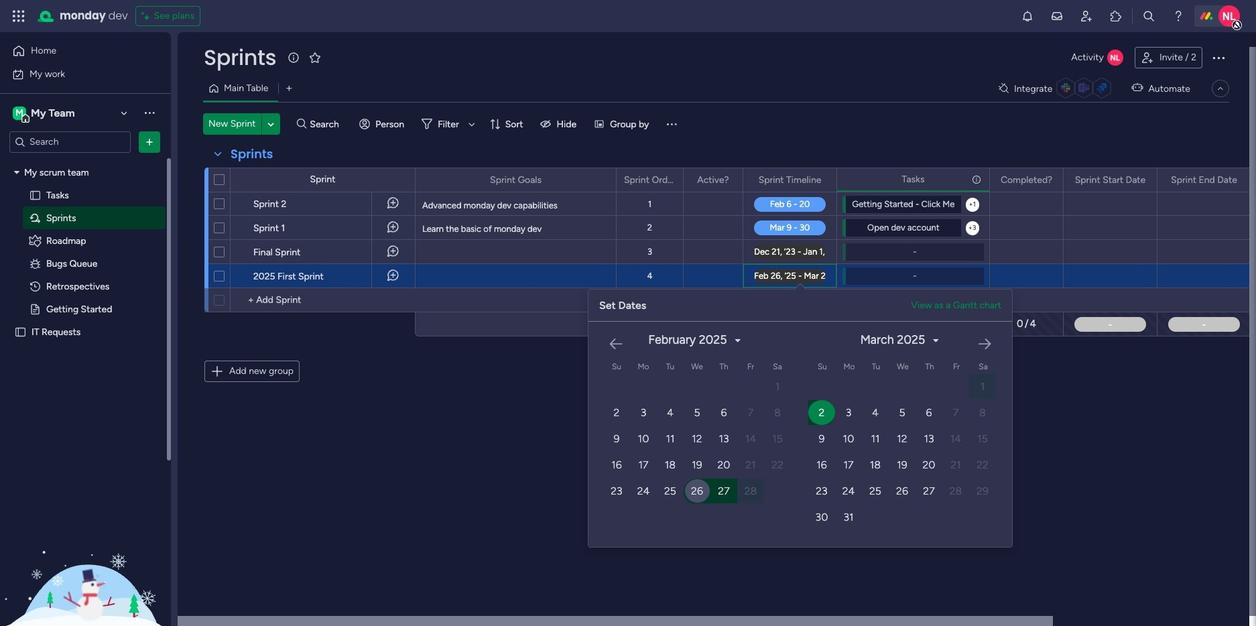 Task type: describe. For each thing, give the bounding box(es) containing it.
1 horizontal spatial public board image
[[29, 189, 42, 201]]

search everything image
[[1142, 9, 1156, 23]]

+ Add Sprint text field
[[237, 292, 409, 308]]

dapulse integrations image
[[999, 83, 1009, 94]]

noah lott image
[[1219, 5, 1240, 27]]

workspace options image
[[143, 106, 156, 120]]

my work image
[[12, 68, 24, 80]]

angle down image
[[268, 119, 274, 129]]

lottie animation image
[[0, 491, 171, 626]]

collapse board header image
[[1215, 83, 1226, 94]]

workspace selection element
[[13, 105, 77, 122]]

menu image
[[665, 117, 679, 131]]

notifications image
[[1021, 9, 1034, 23]]

select product image
[[12, 9, 25, 23]]

home image
[[12, 44, 25, 58]]

arrow down image
[[464, 116, 480, 132]]

Search field
[[307, 115, 347, 133]]

add to favorites image
[[308, 51, 322, 64]]

column information image
[[971, 174, 982, 185]]

lottie animation element
[[0, 491, 171, 626]]

public board image
[[29, 303, 42, 315]]

1 horizontal spatial caret down image
[[735, 336, 741, 345]]

add view image
[[286, 83, 292, 94]]



Task type: vqa. For each thing, say whether or not it's contained in the screenshot.
Search field
yes



Task type: locate. For each thing, give the bounding box(es) containing it.
1 vertical spatial public board image
[[14, 325, 27, 338]]

apps image
[[1110, 9, 1123, 23]]

invite members image
[[1080, 9, 1093, 23]]

caret down image
[[933, 336, 939, 345]]

0 horizontal spatial caret down image
[[14, 168, 19, 177]]

help image
[[1172, 9, 1185, 23]]

public board image
[[29, 189, 42, 201], [14, 325, 27, 338]]

see plans image
[[142, 8, 154, 24]]

None field
[[200, 44, 280, 72], [227, 145, 277, 163], [899, 172, 928, 187], [487, 173, 545, 187], [621, 173, 679, 187], [694, 173, 733, 187], [755, 173, 825, 187], [998, 173, 1056, 187], [1072, 173, 1149, 187], [1168, 173, 1241, 187], [200, 44, 280, 72], [227, 145, 277, 163], [899, 172, 928, 187], [487, 173, 545, 187], [621, 173, 679, 187], [694, 173, 733, 187], [755, 173, 825, 187], [998, 173, 1056, 187], [1072, 173, 1149, 187], [1168, 173, 1241, 187]]

autopilot image
[[1132, 79, 1143, 96]]

list box
[[0, 158, 171, 524]]

caret down image
[[14, 168, 19, 177], [735, 336, 741, 345]]

Search in workspace field
[[28, 134, 112, 150]]

1 vertical spatial caret down image
[[735, 336, 741, 345]]

option
[[0, 160, 171, 163]]

options image
[[1211, 50, 1227, 66], [143, 135, 156, 149], [664, 169, 674, 191], [724, 169, 733, 191], [818, 169, 827, 191], [1138, 169, 1148, 191], [186, 187, 197, 220]]

options image
[[971, 168, 980, 191], [597, 169, 607, 191], [1045, 169, 1054, 191], [1232, 169, 1242, 191], [186, 212, 197, 244], [186, 236, 197, 268], [186, 260, 197, 292]]

workspace image
[[13, 106, 26, 120]]

inbox image
[[1051, 9, 1064, 23]]

0 horizontal spatial public board image
[[14, 325, 27, 338]]

board activity image
[[1107, 50, 1124, 66]]

show board description image
[[286, 51, 302, 64]]

v2 search image
[[297, 116, 307, 132]]

region
[[589, 316, 1256, 547]]

0 vertical spatial caret down image
[[14, 168, 19, 177]]

0 vertical spatial public board image
[[29, 189, 42, 201]]



